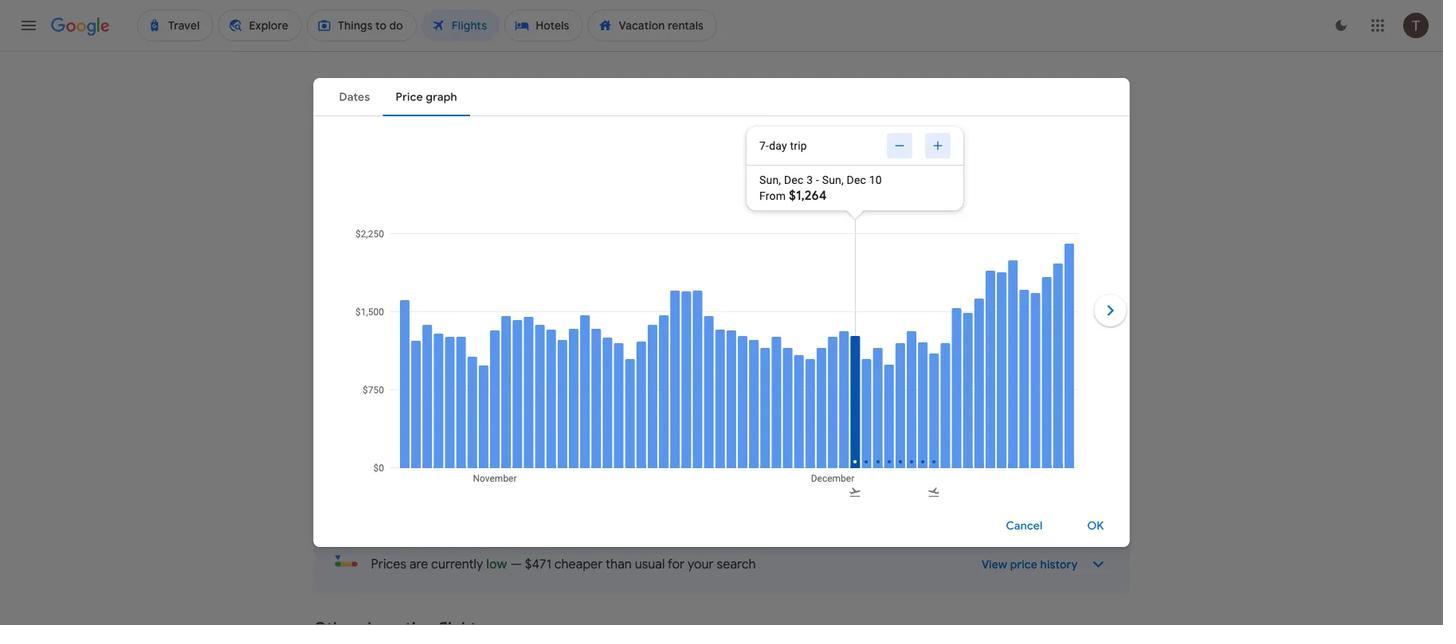 Task type: describe. For each thing, give the bounding box(es) containing it.
1 inside 11:05 am – 4:25 pm + 1
[[504, 342, 507, 352]]

dec 3 – 10
[[433, 232, 486, 247]]

total duration 15 hr 20 min. element
[[625, 402, 728, 420]]

3
[[807, 173, 813, 186]]

ok
[[1087, 519, 1104, 534]]

745 kg co 2
[[840, 342, 906, 360]]

$1,578 round trip
[[1022, 402, 1065, 433]]

kix for 15
[[649, 421, 665, 432]]

2 fees from the left
[[850, 302, 869, 313]]

1 stop for layover (1 of 1) is a 2 hr 25 min overnight layover at haneda airport in tokyo. element
[[728, 402, 762, 418]]

1 horizontal spatial price
[[1010, 558, 1038, 573]]

1 stop flight. element for layover (1 of 1) is a 2 hr 25 min overnight layover at haneda airport in tokyo. element
[[728, 402, 762, 420]]

745
[[840, 342, 861, 358]]

avg
[[840, 361, 857, 372]]

– for 4:25 pm
[[442, 342, 450, 358]]

Arrival time: 8:40 AM on  Monday, December 4. text field
[[454, 402, 511, 418]]

20 for 12
[[655, 342, 670, 358]]

1 vertical spatial for
[[668, 556, 685, 573]]

currently
[[431, 556, 483, 573]]

+ for 7:30 am
[[502, 461, 506, 471]]

leaves san francisco international airport at 12:20 am on sunday, december 3 and arrives at kansai international airport at 8:40 am on monday, december 4. element
[[388, 402, 511, 418]]

 image for 11:05 am
[[420, 361, 422, 373]]

history
[[1040, 558, 1078, 573]]

+ for 4:25 pm
[[499, 342, 504, 352]]

1 and from the left
[[418, 302, 434, 313]]

min for 12 hr 20 min sfo – kix
[[673, 342, 694, 358]]

Return text field
[[1006, 109, 1079, 152]]

hr for 15
[[640, 402, 652, 418]]

min for 14 hr 10 min
[[672, 461, 693, 478]]

any dates
[[555, 232, 609, 247]]

2 sun, from the left
[[822, 173, 844, 186]]

grid
[[970, 231, 992, 245]]

emissions button
[[779, 159, 868, 185]]

0 vertical spatial united
[[388, 361, 417, 373]]

your
[[688, 556, 714, 573]]

dates
[[579, 232, 609, 247]]

2 and from the left
[[812, 302, 828, 313]]

min for 2 hr 25 min hnd
[[762, 421, 779, 432]]

are
[[410, 556, 428, 573]]

1 button
[[426, 73, 490, 102]]

7-
[[759, 139, 769, 152]]

12:20 am for 7:30 am
[[388, 461, 440, 478]]

departing
[[350, 277, 423, 298]]

prices include required taxes + fees for 1 adult. optional charges and bag fees may apply. passenger assistance
[[520, 302, 1020, 313]]

times
[[714, 165, 745, 179]]

round for $1,573
[[1022, 362, 1047, 373]]

– for 8:40 am
[[443, 402, 451, 418]]

$1,573 round trip
[[1022, 342, 1065, 373]]

10 inside best departing flights main content
[[655, 461, 669, 478]]

– inside '12 hr 20 min sfo – kix'
[[643, 361, 649, 373]]

—
[[510, 556, 522, 573]]

1 sun, from the left
[[759, 173, 781, 186]]

min for 15 hr 20 min sfo – kix
[[673, 402, 695, 418]]

assistance
[[972, 302, 1020, 313]]

20 for 15
[[655, 402, 670, 418]]

hnd
[[781, 421, 802, 432]]

$1,264
[[789, 188, 827, 204]]

1 stop flight. element for layover (1 of 1) is a 1 hr 30 min overnight layover at haneda airport in tokyo. element
[[728, 461, 762, 480]]

14
[[625, 461, 637, 478]]

cheaper
[[554, 556, 603, 573]]

date grid button
[[901, 224, 1004, 253]]

convenience
[[437, 302, 493, 313]]

emissions
[[788, 165, 840, 179]]

+30%
[[840, 421, 864, 432]]

best departing flights main content
[[314, 224, 1130, 626]]

kix for 12
[[649, 361, 665, 373]]

1578 US dollars text field
[[1028, 402, 1065, 418]]

price
[[1053, 231, 1080, 245]]

ok button
[[1068, 507, 1123, 545]]

layover (1 of 1) is a 1 hr 30 min overnight layover at haneda airport in tokyo. element
[[728, 480, 832, 493]]

scroll forward image
[[1091, 292, 1130, 330]]

969 kg co 2
[[840, 402, 907, 420]]

passenger
[[922, 302, 969, 313]]

based
[[349, 302, 376, 313]]

2 for 959
[[901, 466, 907, 480]]

kg for 969
[[864, 402, 878, 418]]

14 hr 10 min
[[625, 461, 693, 478]]

adult.
[[705, 302, 731, 313]]

prices
[[373, 232, 406, 247]]

emissions inside 959 kg co 2 +29% emissions
[[867, 481, 912, 492]]

ranked based on price and convenience
[[314, 302, 493, 313]]

cancel button
[[987, 507, 1062, 545]]

nonstop
[[728, 342, 778, 358]]

best departing flights
[[314, 277, 473, 298]]

1 horizontal spatial dec
[[784, 173, 804, 186]]

$471
[[525, 556, 551, 573]]

– inside 15 hr 20 min sfo – kix
[[643, 421, 649, 432]]

learn more about tracked prices image
[[409, 232, 423, 247]]

969
[[840, 402, 861, 418]]

sort by:
[[1063, 300, 1104, 314]]

-
[[816, 173, 819, 186]]

12
[[625, 342, 636, 358]]

Departure text field
[[871, 109, 945, 152]]

prices for prices are currently low — $471 cheaper than usual for your search
[[371, 556, 407, 573]]

co for 745
[[881, 342, 901, 358]]

on
[[379, 302, 390, 313]]

ranked
[[314, 302, 347, 313]]

include
[[551, 302, 583, 313]]

any
[[555, 232, 576, 247]]

12:20 am – 7:30 am + 1
[[388, 461, 510, 478]]

stop for 1 stop flight. element associated with layover (1 of 1) is a 1 hr 30 min overnight layover at haneda airport in tokyo. element
[[736, 461, 762, 478]]

prices are currently low — $471 cheaper than usual for your search
[[371, 556, 756, 573]]

layover (1 of 1) is a 2 hr 25 min overnight layover at haneda airport in tokyo. element
[[728, 420, 832, 433]]

departure time: 12:20 am. text field for 7:30 am
[[388, 461, 440, 478]]

11:05 am – 4:25 pm + 1
[[388, 342, 507, 358]]

bag
[[831, 302, 847, 313]]

optional
[[733, 302, 771, 313]]

Arrival time: 7:30 AM on  Monday, December 4. text field
[[454, 461, 510, 478]]

date grid
[[942, 231, 992, 245]]

taxes
[[625, 302, 649, 313]]

3 – 10
[[457, 232, 486, 247]]

required
[[585, 302, 622, 313]]

usual
[[635, 556, 665, 573]]

kg inside 959 kg co 2 +29% emissions
[[864, 461, 878, 478]]

11:05 am
[[388, 342, 439, 358]]

sort by: button
[[1057, 292, 1130, 321]]



Task type: locate. For each thing, give the bounding box(es) containing it.
2 1 stop from the top
[[728, 461, 762, 478]]

1 horizontal spatial and
[[812, 302, 828, 313]]

2 vertical spatial trip
[[1050, 422, 1065, 433]]

1 stop flight. element up 25
[[728, 402, 762, 420]]

prices right learn more about ranking icon
[[520, 302, 548, 313]]

round
[[1022, 362, 1047, 373], [1022, 422, 1047, 433]]

price right the 'on' at the left
[[393, 302, 415, 313]]

1 horizontal spatial ana
[[426, 361, 446, 373]]

1
[[455, 81, 461, 94], [697, 302, 703, 313], [504, 342, 507, 352], [507, 402, 511, 412], [728, 402, 733, 418], [506, 461, 510, 471], [728, 461, 733, 478]]

2 stop from the top
[[736, 461, 762, 478]]

1 round from the top
[[1022, 362, 1047, 373]]

bag fees button
[[831, 302, 869, 313]]

0 vertical spatial prices
[[520, 302, 548, 313]]

low
[[486, 556, 507, 573]]

fees right the bag
[[850, 302, 869, 313]]

12:20 am – 8:40 am + 1
[[388, 402, 511, 418]]

15
[[625, 402, 637, 418]]

10 right 14
[[655, 461, 669, 478]]

 image
[[420, 361, 422, 373], [411, 421, 414, 432]]

2 for 745
[[901, 347, 906, 360]]

departure time: 12:20 am. text field down 11:05 am
[[388, 402, 440, 418]]

dec left 3
[[784, 173, 804, 186]]

co right 959
[[881, 461, 901, 478]]

0 vertical spatial kix
[[649, 361, 665, 373]]

12:20 am
[[388, 402, 440, 418], [388, 461, 440, 478]]

round down the 1578 us dollars text field
[[1022, 422, 1047, 433]]

0 vertical spatial trip
[[790, 139, 807, 152]]

sfo inside '12 hr 20 min sfo – kix'
[[625, 361, 643, 373]]

0 horizontal spatial  image
[[411, 421, 414, 432]]

2 up avg emissions
[[901, 347, 906, 360]]

0 vertical spatial stop
[[736, 402, 762, 418]]

sfo down 15
[[625, 421, 643, 432]]

 image down leaves san francisco international airport at 12:20 am on sunday, december 3 and arrives at kansai international airport at 8:40 am on monday, december 4. "element"
[[411, 421, 414, 432]]

united
[[388, 361, 417, 373], [417, 421, 446, 432]]

1 stop flight. element
[[728, 402, 762, 420], [728, 461, 762, 480]]

from
[[759, 190, 786, 203]]

sfo down 12
[[625, 361, 643, 373]]

emissions down 969 kg co 2
[[867, 421, 912, 432]]

sort
[[1063, 300, 1085, 314]]

find the best price region
[[314, 224, 1130, 265]]

hr inside '12 hr 20 min sfo – kix'
[[639, 342, 652, 358]]

round inside $1,578 round trip
[[1022, 422, 1047, 433]]

1 inside 1 popup button
[[455, 81, 461, 94]]

2 vertical spatial emissions
[[867, 481, 912, 492]]

hr left 25
[[736, 421, 745, 432]]

1 vertical spatial round
[[1022, 422, 1047, 433]]

4:25 pm
[[453, 342, 499, 358]]

1 1 stop from the top
[[728, 402, 762, 418]]

0 horizontal spatial 10
[[655, 461, 669, 478]]

emissions for 969
[[867, 421, 912, 432]]

2 left 25
[[728, 421, 734, 432]]

stop up 25
[[736, 402, 762, 418]]

10
[[869, 173, 882, 186], [655, 461, 669, 478]]

price graph button
[[1012, 224, 1126, 253]]

stop
[[736, 402, 762, 418], [736, 461, 762, 478]]

0 vertical spatial 12:20 am
[[388, 402, 440, 418]]

2 inside 969 kg co 2
[[901, 407, 907, 420]]

0 horizontal spatial united
[[388, 361, 417, 373]]

1 inside 12:20 am – 7:30 am + 1
[[506, 461, 510, 471]]

0 vertical spatial kg
[[864, 342, 878, 358]]

trip for 7-
[[790, 139, 807, 152]]

departure time: 12:20 am. text field for 8:40 am
[[388, 402, 440, 418]]

min inside 15 hr 20 min sfo – kix
[[673, 402, 695, 418]]

and down flights
[[418, 302, 434, 313]]

1 horizontal spatial prices
[[520, 302, 548, 313]]

for left your at the bottom of the page
[[668, 556, 685, 573]]

1 vertical spatial departure time: 12:20 am. text field
[[388, 461, 440, 478]]

hr for 2
[[736, 421, 745, 432]]

12 hr 20 min sfo – kix
[[625, 342, 694, 373]]

day
[[769, 139, 787, 152]]

2 sfo from the top
[[625, 421, 643, 432]]

trip inside $1,573 round trip
[[1050, 362, 1065, 373]]

+ inside 12:20 am – 7:30 am + 1
[[502, 461, 506, 471]]

1 vertical spatial kg
[[864, 402, 878, 418]]

kg right 959
[[864, 461, 878, 478]]

1 stop up 25
[[728, 402, 762, 418]]

2 1 stop flight. element from the top
[[728, 461, 762, 480]]

view price history
[[982, 558, 1078, 573]]

united down departure time: 11:05 am. 'text field'
[[388, 361, 417, 373]]

united down 12:20 am – 8:40 am + 1
[[417, 421, 446, 432]]

1 vertical spatial co
[[881, 402, 901, 418]]

0 horizontal spatial price
[[393, 302, 415, 313]]

– left 8:40 am
[[443, 402, 451, 418]]

price right view
[[1010, 558, 1038, 573]]

hr for 12
[[639, 342, 652, 358]]

Departure time: 12:20 AM. text field
[[388, 402, 440, 418], [388, 461, 440, 478]]

2 for 969
[[901, 407, 907, 420]]

+ down arrival time: 4:25 pm on  monday, december 4. "text field"
[[503, 402, 507, 412]]

kix inside 15 hr 20 min sfo – kix
[[649, 421, 665, 432]]

+ inside 12:20 am – 8:40 am + 1
[[503, 402, 507, 412]]

min
[[673, 342, 694, 358], [673, 402, 695, 418], [762, 421, 779, 432], [672, 461, 693, 478]]

prices
[[520, 302, 548, 313], [371, 556, 407, 573]]

1 vertical spatial price
[[1010, 558, 1038, 573]]

0 vertical spatial round
[[1022, 362, 1047, 373]]

10 left connecting
[[869, 173, 882, 186]]

0 vertical spatial emissions
[[859, 361, 905, 372]]

– left 4:25 pm
[[442, 342, 450, 358]]

1 fees from the left
[[660, 302, 679, 313]]

1 stop
[[728, 402, 762, 418], [728, 461, 762, 478]]

1 vertical spatial 10
[[655, 461, 669, 478]]

12:20 am down 11:05 am
[[388, 402, 440, 418]]

1 vertical spatial united
[[417, 421, 446, 432]]

trip down the 1578 us dollars text field
[[1050, 422, 1065, 433]]

1 vertical spatial sfo
[[625, 421, 643, 432]]

kix inside '12 hr 20 min sfo – kix'
[[649, 361, 665, 373]]

kg for 745
[[864, 342, 878, 358]]

dec inside find the best price 'region'
[[433, 232, 454, 247]]

1 horizontal spatial sun,
[[822, 173, 844, 186]]

nonstop flight. element
[[728, 342, 778, 361]]

+ down arrival time: 8:40 am on  monday, december 4. text box
[[502, 461, 506, 471]]

0 vertical spatial price
[[393, 302, 415, 313]]

min right 12
[[673, 342, 694, 358]]

than
[[606, 556, 632, 573]]

10 inside sun, dec 3 - sun, dec 10 from $1,264
[[869, 173, 882, 186]]

0 vertical spatial 10
[[869, 173, 882, 186]]

0 horizontal spatial and
[[418, 302, 434, 313]]

0 vertical spatial ana
[[426, 361, 446, 373]]

sun, right -
[[822, 173, 844, 186]]

–
[[442, 342, 450, 358], [643, 361, 649, 373], [443, 402, 451, 418], [643, 421, 649, 432], [443, 461, 451, 478]]

0 vertical spatial sfo
[[625, 361, 643, 373]]

0 vertical spatial  image
[[420, 361, 422, 373]]

emissions for 745
[[859, 361, 905, 372]]

1 12:20 am from the top
[[388, 402, 440, 418]]

fees
[[660, 302, 679, 313], [850, 302, 869, 313]]

– down total duration 15 hr 20 min. 'element'
[[643, 421, 649, 432]]

1 horizontal spatial fees
[[850, 302, 869, 313]]

1 stop from the top
[[736, 402, 762, 418]]

20 inside '12 hr 20 min sfo – kix'
[[655, 342, 670, 358]]

12:20 am left 7:30 am
[[388, 461, 440, 478]]

search
[[717, 556, 756, 573]]

1 sfo from the top
[[625, 361, 643, 373]]

connecting airports
[[883, 165, 990, 179]]

dec right learn more about tracked prices image
[[433, 232, 454, 247]]

12:20 am for 8:40 am
[[388, 402, 440, 418]]

25
[[748, 421, 759, 432]]

959 kg co 2 +29% emissions
[[840, 461, 912, 492]]

– down total duration 12 hr 20 min. element
[[643, 361, 649, 373]]

$1,582
[[1027, 461, 1065, 478]]

emissions down 745 kg co 2
[[859, 361, 905, 372]]

hr right 12
[[639, 342, 652, 358]]

trip for $1,578
[[1050, 422, 1065, 433]]

may
[[872, 302, 891, 313]]

for left adult.
[[682, 302, 694, 313]]

price
[[393, 302, 415, 313], [1010, 558, 1038, 573]]

graph
[[1083, 231, 1114, 245]]

hr right 14
[[640, 461, 652, 478]]

round for $1,578
[[1022, 422, 1047, 433]]

hr inside layover (1 of 1) is a 2 hr 25 min overnight layover at haneda airport in tokyo. element
[[736, 421, 745, 432]]

1 vertical spatial 1 stop flight. element
[[728, 461, 762, 480]]

avg emissions
[[840, 361, 905, 372]]

1 vertical spatial  image
[[411, 421, 414, 432]]

2 inside 959 kg co 2 +29% emissions
[[901, 466, 907, 480]]

stop for 1 stop flight. element associated with layover (1 of 1) is a 2 hr 25 min overnight layover at haneda airport in tokyo. element
[[736, 402, 762, 418]]

1 vertical spatial kix
[[649, 421, 665, 432]]

total duration 14 hr 10 min. element
[[625, 461, 728, 480]]

emissions right +29%
[[867, 481, 912, 492]]

20 right 12
[[655, 342, 670, 358]]

3 co from the top
[[881, 461, 901, 478]]

0 vertical spatial 1 stop
[[728, 402, 762, 418]]

1582 US dollars text field
[[1027, 461, 1065, 478]]

co inside 969 kg co 2
[[881, 402, 901, 418]]

leaves san francisco international airport at 12:20 am on sunday, december 3 and arrives at itami airport at 7:30 am on monday, december 4. element
[[388, 461, 510, 478]]

times button
[[704, 159, 772, 185]]

1 horizontal spatial  image
[[420, 361, 422, 373]]

trip down $1,573 text box
[[1050, 362, 1065, 373]]

Arrival time: 4:25 PM on  Monday, December 4. text field
[[453, 342, 507, 358]]

0 horizontal spatial fees
[[660, 302, 679, 313]]

$1,573
[[1028, 342, 1065, 358]]

1 inside 12:20 am – 8:40 am + 1
[[507, 402, 511, 412]]

2 inside 745 kg co 2
[[901, 347, 906, 360]]

kix down total duration 15 hr 20 min. 'element'
[[649, 421, 665, 432]]

fees right taxes
[[660, 302, 679, 313]]

co for 969
[[881, 402, 901, 418]]

kix down total duration 12 hr 20 min. element
[[649, 361, 665, 373]]

co up +30% emissions
[[881, 402, 901, 418]]

20 inside 15 hr 20 min sfo – kix
[[655, 402, 670, 418]]

view
[[982, 558, 1008, 573]]

15 hr 20 min sfo – kix
[[625, 402, 695, 432]]

7:30 am
[[454, 461, 502, 478]]

kg inside 969 kg co 2
[[864, 402, 878, 418]]

kg up avg emissions
[[864, 342, 878, 358]]

2 vertical spatial co
[[881, 461, 901, 478]]

trip right day
[[790, 139, 807, 152]]

0 vertical spatial departure time: 12:20 am. text field
[[388, 402, 440, 418]]

2 kix from the top
[[649, 421, 665, 432]]

2 12:20 am from the top
[[388, 461, 440, 478]]

0 horizontal spatial dec
[[433, 232, 454, 247]]

None search field
[[314, 73, 1130, 211]]

prices left are
[[371, 556, 407, 573]]

co inside 959 kg co 2 +29% emissions
[[881, 461, 901, 478]]

kg inside 745 kg co 2
[[864, 342, 878, 358]]

co inside 745 kg co 2
[[881, 342, 901, 358]]

airports
[[948, 165, 990, 179]]

kg up +30% emissions
[[864, 402, 878, 418]]

track
[[341, 232, 370, 247]]

hr inside 15 hr 20 min sfo – kix
[[640, 402, 652, 418]]

1 vertical spatial 20
[[655, 402, 670, 418]]

0 horizontal spatial prices
[[371, 556, 407, 573]]

dec right -
[[847, 173, 866, 186]]

min right 14
[[672, 461, 693, 478]]

1 vertical spatial emissions
[[867, 421, 912, 432]]

1 vertical spatial 1 stop
[[728, 461, 762, 478]]

hr inside total duration 14 hr 10 min. element
[[640, 461, 652, 478]]

hr right 15
[[640, 402, 652, 418]]

date
[[942, 231, 968, 245]]

sfo inside 15 hr 20 min sfo – kix
[[625, 421, 643, 432]]

hr for 14
[[640, 461, 652, 478]]

dec
[[784, 173, 804, 186], [847, 173, 866, 186], [433, 232, 454, 247]]

trip inside $1,578 round trip
[[1050, 422, 1065, 433]]

charges
[[773, 302, 809, 313]]

connecting airports button
[[874, 159, 1018, 185]]

1573 US dollars text field
[[1028, 342, 1065, 358]]

+ right taxes
[[652, 302, 657, 313]]

1 stop up layover (1 of 1) is a 1 hr 30 min overnight layover at haneda airport in tokyo. element
[[728, 461, 762, 478]]

ana down the leaves san francisco international airport at 11:05 am on sunday, december 3 and arrives at kansai international airport at 4:25 pm on monday, december 4. element
[[426, 361, 446, 373]]

1 horizontal spatial 10
[[869, 173, 882, 186]]

2 co from the top
[[881, 402, 901, 418]]

trip
[[790, 139, 807, 152], [1050, 362, 1065, 373], [1050, 422, 1065, 433]]

1 1 stop flight. element from the top
[[728, 402, 762, 420]]

passenger assistance button
[[922, 302, 1020, 313]]

sfo for 15
[[625, 421, 643, 432]]

– left 7:30 am
[[443, 461, 451, 478]]

1 horizontal spatial united
[[417, 421, 446, 432]]

connecting
[[883, 165, 945, 179]]

round inside $1,573 round trip
[[1022, 362, 1047, 373]]

trip for $1,573
[[1050, 362, 1065, 373]]

sfo for 12
[[625, 361, 643, 373]]

0 vertical spatial co
[[881, 342, 901, 358]]

1 vertical spatial 12:20 am
[[388, 461, 440, 478]]

– for 7:30 am
[[443, 461, 451, 478]]

sun, dec 3 - sun, dec 10 from $1,264
[[759, 173, 882, 204]]

1 stop flight. element down 25
[[728, 461, 762, 480]]

sun, up from
[[759, 173, 781, 186]]

1 co from the top
[[881, 342, 901, 358]]

total duration 12 hr 20 min. element
[[625, 342, 728, 361]]

1 vertical spatial stop
[[736, 461, 762, 478]]

price graph
[[1053, 231, 1114, 245]]

 image down departure time: 11:05 am. 'text field'
[[420, 361, 422, 373]]

kix
[[649, 361, 665, 373], [649, 421, 665, 432]]

stop up layover (1 of 1) is a 1 hr 30 min overnight layover at haneda airport in tokyo. element
[[736, 461, 762, 478]]

hr
[[639, 342, 652, 358], [640, 402, 652, 418], [736, 421, 745, 432], [640, 461, 652, 478]]

ana down 12:20 am – 8:40 am + 1
[[388, 421, 408, 432]]

+ for 8:40 am
[[503, 402, 507, 412]]

+30% emissions
[[840, 421, 912, 432]]

8:40 am
[[454, 402, 503, 418]]

track prices
[[341, 232, 406, 247]]

1 vertical spatial prices
[[371, 556, 407, 573]]

0 vertical spatial for
[[682, 302, 694, 313]]

+ down learn more about ranking icon
[[499, 342, 504, 352]]

2 right 959
[[901, 466, 907, 480]]

Departure time: 11:05 AM. text field
[[388, 342, 439, 358]]

 image for 12:20 am
[[411, 421, 414, 432]]

2 departure time: 12:20 am. text field from the top
[[388, 461, 440, 478]]

leaves san francisco international airport at 11:05 am on sunday, december 3 and arrives at kansai international airport at 4:25 pm on monday, december 4. element
[[388, 342, 507, 358]]

0 vertical spatial 1 stop flight. element
[[728, 402, 762, 420]]

1 stop for layover (1 of 1) is a 1 hr 30 min overnight layover at haneda airport in tokyo. element
[[728, 461, 762, 478]]

min right 25
[[762, 421, 779, 432]]

2 hr 25 min hnd
[[728, 421, 802, 432]]

none search field containing times
[[314, 73, 1130, 211]]

$1,578
[[1028, 402, 1065, 418]]

20 right 15
[[655, 402, 670, 418]]

959
[[840, 461, 861, 478]]

1 departure time: 12:20 am. text field from the top
[[388, 402, 440, 418]]

co up avg emissions
[[881, 342, 901, 358]]

+29%
[[840, 481, 864, 492]]

2 vertical spatial kg
[[864, 461, 878, 478]]

prices for prices include required taxes + fees for 1 adult. optional charges and bag fees may apply. passenger assistance
[[520, 302, 548, 313]]

0 vertical spatial 20
[[655, 342, 670, 358]]

min inside '12 hr 20 min sfo – kix'
[[673, 342, 694, 358]]

best
[[314, 277, 347, 298]]

2 round from the top
[[1022, 422, 1047, 433]]

and left the bag
[[812, 302, 828, 313]]

emissions
[[859, 361, 905, 372], [867, 421, 912, 432], [867, 481, 912, 492]]

min right 15
[[673, 402, 695, 418]]

apply.
[[893, 302, 919, 313]]

+ inside 11:05 am – 4:25 pm + 1
[[499, 342, 504, 352]]

7-day trip
[[759, 139, 807, 152]]

by:
[[1088, 300, 1104, 314]]

1 vertical spatial trip
[[1050, 362, 1065, 373]]

2 up +30% emissions
[[901, 407, 907, 420]]

flights
[[427, 277, 473, 298]]

2 horizontal spatial dec
[[847, 173, 866, 186]]

learn more about ranking image
[[496, 300, 510, 314]]

1 vertical spatial ana
[[388, 421, 408, 432]]

0 horizontal spatial sun,
[[759, 173, 781, 186]]

1 kix from the top
[[649, 361, 665, 373]]

sfo
[[625, 361, 643, 373], [625, 421, 643, 432]]

departure time: 12:20 am. text field left 7:30 am
[[388, 461, 440, 478]]

0 horizontal spatial ana
[[388, 421, 408, 432]]

round down $1,573 text box
[[1022, 362, 1047, 373]]

co
[[881, 342, 901, 358], [881, 402, 901, 418], [881, 461, 901, 478]]



Task type: vqa. For each thing, say whether or not it's contained in the screenshot.
Total duration 2 hr 15 min. element
no



